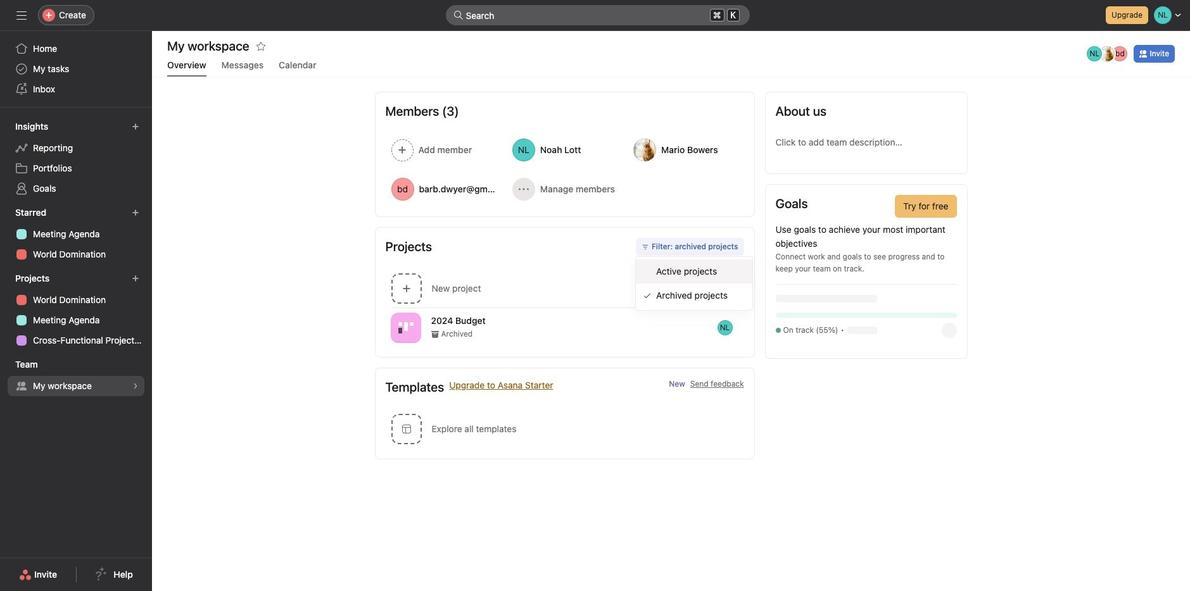 Task type: vqa. For each thing, say whether or not it's contained in the screenshot.
THIS IS A PREVIEW OF YOUR PROJECT IMAGE
no



Task type: describe. For each thing, give the bounding box(es) containing it.
teams element
[[0, 353, 152, 399]]

new insights image
[[132, 123, 139, 130]]

add to starred image
[[256, 41, 266, 51]]

see details, my workspace image
[[132, 383, 139, 390]]



Task type: locate. For each thing, give the bounding box(es) containing it.
new project or portfolio image
[[132, 275, 139, 282]]

prominent image
[[453, 10, 463, 20]]

show options image
[[739, 323, 749, 333]]

None field
[[446, 5, 750, 25]]

Search tasks, projects, and more text field
[[446, 5, 750, 25]]

radio item
[[636, 260, 752, 284]]

insights element
[[0, 115, 152, 201]]

board image
[[398, 320, 413, 335]]

projects element
[[0, 267, 152, 353]]

global element
[[0, 31, 152, 107]]

starred element
[[0, 201, 152, 267]]

hide sidebar image
[[16, 10, 27, 20]]

filter projects image
[[641, 243, 649, 251]]

add items to starred image
[[132, 209, 139, 217]]



